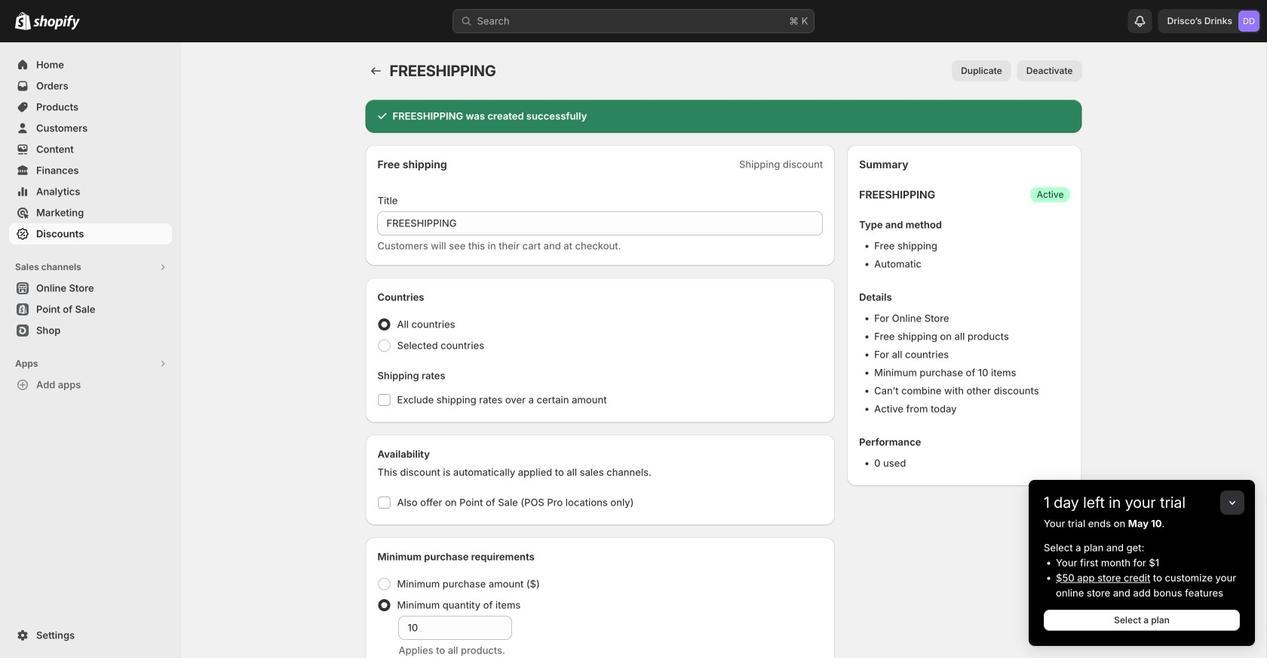Task type: describe. For each thing, give the bounding box(es) containing it.
drisco's drinks image
[[1239, 11, 1260, 32]]

1 horizontal spatial shopify image
[[33, 15, 80, 30]]



Task type: locate. For each thing, give the bounding box(es) containing it.
None text field
[[399, 616, 512, 640]]

shopify image
[[15, 12, 31, 30], [33, 15, 80, 30]]

None text field
[[378, 211, 823, 235]]

0 horizontal spatial shopify image
[[15, 12, 31, 30]]



Task type: vqa. For each thing, say whether or not it's contained in the screenshot.
Drisco's Drinks Image
yes



